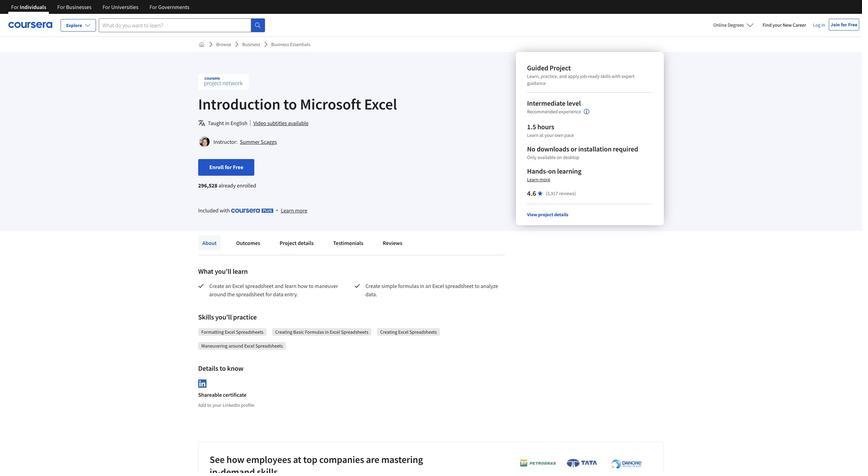 Task type: describe. For each thing, give the bounding box(es) containing it.
companies
[[319, 453, 364, 466]]

enrolled
[[237, 182, 256, 189]]

how inside see how employees at top companies are mastering in-demand skills
[[227, 453, 244, 466]]

add to your linkedin profile
[[198, 402, 254, 408]]

recommended experience
[[527, 109, 581, 115]]

formulas
[[398, 282, 419, 289]]

practice
[[233, 313, 257, 321]]

learn,
[[527, 73, 540, 79]]

enroll for free button
[[198, 159, 255, 176]]

reviews
[[383, 239, 402, 246]]

spreadsheet up data
[[245, 282, 274, 289]]

testimonials link
[[329, 235, 368, 251]]

create simple formulas in an excel spreadsheet to analyze data.
[[365, 282, 499, 298]]

more inside hands-on learning learn more
[[540, 176, 550, 183]]

own
[[555, 132, 564, 138]]

find your new career link
[[759, 21, 810, 29]]

you'll for skills
[[215, 313, 232, 321]]

apply
[[568, 73, 579, 79]]

english
[[231, 120, 247, 126]]

installation
[[578, 145, 612, 153]]

learn inside create an excel spreadsheet and learn how to maneuver around the spreadsheet for data entry.
[[285, 282, 297, 289]]

join
[[831, 21, 840, 28]]

recommended
[[527, 109, 558, 115]]

add
[[198, 402, 206, 408]]

1.5
[[527, 122, 536, 131]]

to for details to know
[[220, 364, 226, 373]]

to for introduction to microsoft excel
[[283, 95, 297, 114]]

for for businesses
[[57, 3, 65, 10]]

entry.
[[285, 291, 298, 298]]

maneuvering
[[201, 343, 228, 349]]

0 horizontal spatial project
[[280, 239, 297, 246]]

demand
[[221, 466, 255, 473]]

testimonials
[[333, 239, 363, 246]]

ready
[[588, 73, 600, 79]]

0 horizontal spatial learn
[[233, 267, 248, 276]]

at for top
[[293, 453, 301, 466]]

or
[[571, 145, 577, 153]]

included with
[[198, 207, 231, 214]]

formatting excel spreadsheets link
[[201, 329, 264, 335]]

introduction to microsoft excel
[[198, 95, 397, 114]]

•
[[276, 207, 278, 214]]

to inside create simple formulas in an excel spreadsheet to analyze data.
[[475, 282, 480, 289]]

subtitles
[[267, 120, 287, 126]]

what you'll learn
[[198, 267, 248, 276]]

create an excel spreadsheet and learn how to maneuver around the spreadsheet for data entry.
[[209, 282, 339, 298]]

1 vertical spatial details
[[298, 239, 314, 246]]

no
[[527, 145, 536, 153]]

data.
[[365, 291, 377, 298]]

online degrees
[[714, 22, 744, 28]]

certificate
[[223, 391, 247, 398]]

free for join for free
[[848, 21, 858, 28]]

downloads
[[537, 145, 569, 153]]

online
[[714, 22, 727, 28]]

business essentials link
[[269, 38, 313, 51]]

around inside create an excel spreadsheet and learn how to maneuver around the spreadsheet for data entry.
[[209, 291, 226, 298]]

What do you want to learn? text field
[[99, 18, 251, 32]]

find
[[763, 22, 772, 28]]

video
[[253, 120, 266, 126]]

learning
[[557, 167, 582, 175]]

browse link
[[213, 38, 234, 51]]

guided project learn, practice, and apply job-ready skills with expert guidance
[[527, 63, 635, 86]]

for inside create an excel spreadsheet and learn how to maneuver around the spreadsheet for data entry.
[[266, 291, 272, 298]]

essentials
[[290, 41, 310, 47]]

available inside no downloads or installation required only available on desktop
[[538, 154, 556, 160]]

creating basic formulas in excel spreadsheets
[[275, 329, 369, 335]]

degrees
[[728, 22, 744, 28]]

online degrees button
[[708, 17, 759, 33]]

outcomes
[[236, 239, 260, 246]]

basic
[[293, 329, 304, 335]]

explore
[[66, 22, 82, 28]]

enroll for free
[[209, 164, 243, 171]]

what
[[198, 267, 213, 276]]

details
[[198, 364, 218, 373]]

simple
[[382, 282, 397, 289]]

project details link
[[275, 235, 318, 251]]

join for free
[[831, 21, 858, 28]]

intermediate
[[527, 99, 566, 107]]

job-
[[580, 73, 588, 79]]

know
[[227, 364, 244, 373]]

more inside • learn more
[[295, 207, 307, 214]]

project details
[[280, 239, 314, 246]]

in-
[[210, 466, 221, 473]]

required
[[613, 145, 638, 153]]

outcomes link
[[232, 235, 264, 251]]

1.5 hours learn at your own pace
[[527, 122, 574, 138]]

spreadsheet inside create simple formulas in an excel spreadsheet to analyze data.
[[445, 282, 474, 289]]

view
[[527, 211, 537, 218]]

your inside 'link'
[[773, 22, 782, 28]]

on inside hands-on learning learn more
[[548, 167, 556, 175]]

an inside create simple formulas in an excel spreadsheet to analyze data.
[[425, 282, 431, 289]]

coursera image
[[8, 19, 52, 31]]

log
[[813, 22, 821, 28]]

for for governments
[[150, 3, 157, 10]]

see
[[210, 453, 225, 466]]

summer
[[240, 138, 260, 145]]

in for create simple formulas in an excel spreadsheet to analyze data.
[[420, 282, 424, 289]]



Task type: vqa. For each thing, say whether or not it's contained in the screenshot.
Spreadsheet
yes



Task type: locate. For each thing, give the bounding box(es) containing it.
1 vertical spatial with
[[220, 207, 230, 214]]

create up the data.
[[365, 282, 380, 289]]

0 horizontal spatial more
[[295, 207, 307, 214]]

for left the individuals
[[11, 3, 19, 10]]

learn inside hands-on learning learn more
[[527, 176, 539, 183]]

for for individuals
[[11, 3, 19, 10]]

to left maneuver
[[309, 282, 314, 289]]

and left apply
[[559, 73, 567, 79]]

coursera plus image
[[231, 209, 273, 213]]

for for universities
[[103, 3, 110, 10]]

shareable
[[198, 391, 222, 398]]

you'll right what
[[215, 267, 231, 276]]

1 an from the left
[[225, 282, 231, 289]]

1 vertical spatial project
[[280, 239, 297, 246]]

0 vertical spatial how
[[298, 282, 308, 289]]

2 creating from the left
[[380, 329, 397, 335]]

0 vertical spatial skills
[[601, 73, 611, 79]]

to right add
[[207, 402, 211, 408]]

for for join
[[841, 21, 847, 28]]

information about difficulty level pre-requisites. image
[[584, 109, 589, 114]]

learn down hands-
[[527, 176, 539, 183]]

0 vertical spatial in
[[225, 120, 230, 126]]

at down hours
[[540, 132, 544, 138]]

2 an from the left
[[425, 282, 431, 289]]

included
[[198, 207, 219, 214]]

learn up entry. at bottom
[[285, 282, 297, 289]]

1 vertical spatial learn more link
[[281, 206, 307, 215]]

free for enroll for free
[[233, 164, 243, 171]]

for universities
[[103, 3, 138, 10]]

2 vertical spatial in
[[325, 329, 329, 335]]

on left learning
[[548, 167, 556, 175]]

available inside video subtitles available button
[[288, 120, 309, 126]]

• learn more
[[276, 207, 307, 214]]

excel inside create an excel spreadsheet and learn how to maneuver around the spreadsheet for data entry.
[[232, 282, 244, 289]]

spreadsheet left analyze
[[445, 282, 474, 289]]

are
[[366, 453, 379, 466]]

learn more link right •
[[281, 206, 307, 215]]

spreadsheet right the
[[236, 291, 264, 298]]

for left 'universities' on the top of page
[[103, 3, 110, 10]]

0 horizontal spatial for
[[225, 164, 232, 171]]

1 horizontal spatial creating
[[380, 329, 397, 335]]

free inside enroll for free 'button'
[[233, 164, 243, 171]]

skills right demand on the bottom left of the page
[[257, 466, 278, 473]]

learn
[[527, 132, 539, 138], [527, 176, 539, 183], [281, 207, 294, 214]]

2 horizontal spatial in
[[420, 282, 424, 289]]

project inside guided project learn, practice, and apply job-ready skills with expert guidance
[[550, 63, 571, 72]]

free up enrolled
[[233, 164, 243, 171]]

1 horizontal spatial business
[[271, 41, 289, 47]]

creating for creating basic formulas in excel spreadsheets
[[275, 329, 292, 335]]

to for add to your linkedin profile
[[207, 402, 211, 408]]

0 horizontal spatial an
[[225, 282, 231, 289]]

1 vertical spatial around
[[229, 343, 243, 349]]

see how employees at top companies are mastering in-demand skills
[[210, 453, 423, 473]]

0 horizontal spatial details
[[298, 239, 314, 246]]

project
[[550, 63, 571, 72], [280, 239, 297, 246]]

intermediate level
[[527, 99, 581, 107]]

0 vertical spatial available
[[288, 120, 309, 126]]

your down hours
[[545, 132, 554, 138]]

0 horizontal spatial create
[[209, 282, 224, 289]]

learn inside • learn more
[[281, 207, 294, 214]]

1 horizontal spatial with
[[612, 73, 621, 79]]

your down shareable certificate
[[212, 402, 222, 408]]

spreadsheet
[[245, 282, 274, 289], [445, 282, 474, 289], [236, 291, 264, 298]]

business for business
[[242, 41, 260, 47]]

in inside create simple formulas in an excel spreadsheet to analyze data.
[[420, 282, 424, 289]]

banner navigation
[[6, 0, 195, 14]]

learn down 1.5
[[527, 132, 539, 138]]

free
[[848, 21, 858, 28], [233, 164, 243, 171]]

summer scaggs link
[[240, 138, 277, 145]]

create for around
[[209, 282, 224, 289]]

0 vertical spatial learn more link
[[527, 176, 550, 183]]

with left 'expert'
[[612, 73, 621, 79]]

0 vertical spatial more
[[540, 176, 550, 183]]

to left analyze
[[475, 282, 480, 289]]

0 vertical spatial your
[[773, 22, 782, 28]]

learn inside the 1.5 hours learn at your own pace
[[527, 132, 539, 138]]

hands-on learning learn more
[[527, 167, 582, 183]]

you'll right the skills
[[215, 313, 232, 321]]

project up practice, on the top of the page
[[550, 63, 571, 72]]

296,528 already enrolled
[[198, 182, 256, 189]]

business
[[242, 41, 260, 47], [271, 41, 289, 47]]

skills you'll practice
[[198, 313, 257, 321]]

to up video subtitles available
[[283, 95, 297, 114]]

for businesses
[[57, 3, 91, 10]]

top
[[303, 453, 317, 466]]

2 horizontal spatial for
[[841, 21, 847, 28]]

0 horizontal spatial your
[[212, 402, 222, 408]]

create inside create an excel spreadsheet and learn how to maneuver around the spreadsheet for data entry.
[[209, 282, 224, 289]]

1 horizontal spatial free
[[848, 21, 858, 28]]

learn more link for learn
[[281, 206, 307, 215]]

learn
[[233, 267, 248, 276], [285, 282, 297, 289]]

1 horizontal spatial your
[[545, 132, 554, 138]]

1 horizontal spatial learn
[[285, 282, 297, 289]]

businesses
[[66, 3, 91, 10]]

instructor:
[[213, 138, 238, 145]]

more right •
[[295, 207, 307, 214]]

join for free link
[[829, 19, 859, 30]]

coursera project network image
[[198, 74, 249, 90]]

1 vertical spatial and
[[275, 282, 284, 289]]

0 vertical spatial for
[[841, 21, 847, 28]]

only
[[527, 154, 537, 160]]

1 vertical spatial how
[[227, 453, 244, 466]]

in
[[225, 120, 230, 126], [420, 282, 424, 289], [325, 329, 329, 335]]

video subtitles available
[[253, 120, 309, 126]]

and inside guided project learn, practice, and apply job-ready skills with expert guidance
[[559, 73, 567, 79]]

with
[[612, 73, 621, 79], [220, 207, 230, 214]]

1 horizontal spatial at
[[540, 132, 544, 138]]

available down downloads
[[538, 154, 556, 160]]

0 horizontal spatial available
[[288, 120, 309, 126]]

1 vertical spatial on
[[548, 167, 556, 175]]

1 creating from the left
[[275, 329, 292, 335]]

None search field
[[99, 18, 265, 32]]

project down • learn more
[[280, 239, 297, 246]]

create inside create simple formulas in an excel spreadsheet to analyze data.
[[365, 282, 380, 289]]

0 horizontal spatial around
[[209, 291, 226, 298]]

(3,917
[[546, 190, 558, 196]]

to inside create an excel spreadsheet and learn how to maneuver around the spreadsheet for data entry.
[[309, 282, 314, 289]]

and for an
[[275, 282, 284, 289]]

0 horizontal spatial skills
[[257, 466, 278, 473]]

reviews link
[[379, 235, 407, 251]]

browse
[[216, 41, 231, 47]]

1 horizontal spatial skills
[[601, 73, 611, 79]]

data
[[273, 291, 284, 298]]

1 horizontal spatial more
[[540, 176, 550, 183]]

0 horizontal spatial creating
[[275, 329, 292, 335]]

1 horizontal spatial project
[[550, 63, 571, 72]]

your right find
[[773, 22, 782, 28]]

how up entry. at bottom
[[298, 282, 308, 289]]

an right formulas on the bottom of the page
[[425, 282, 431, 289]]

video subtitles available button
[[253, 119, 309, 127]]

0 vertical spatial project
[[550, 63, 571, 72]]

your
[[773, 22, 782, 28], [545, 132, 554, 138], [212, 402, 222, 408]]

already
[[219, 182, 236, 189]]

in right formulas on the bottom of the page
[[420, 282, 424, 289]]

1 for from the left
[[11, 3, 19, 10]]

learn more link for on
[[527, 176, 550, 183]]

reviews)
[[559, 190, 576, 196]]

0 horizontal spatial with
[[220, 207, 230, 214]]

free inside join for free link
[[848, 21, 858, 28]]

coursera enterprise logos image
[[509, 458, 648, 473]]

creating for creating excel spreadsheets
[[380, 329, 397, 335]]

in right taught
[[225, 120, 230, 126]]

summer scaggs image
[[199, 137, 210, 147]]

experience
[[559, 109, 581, 115]]

and up data
[[275, 282, 284, 289]]

view project details
[[527, 211, 568, 218]]

you'll
[[215, 267, 231, 276], [215, 313, 232, 321]]

1 vertical spatial in
[[420, 282, 424, 289]]

maneuver
[[315, 282, 338, 289]]

0 vertical spatial and
[[559, 73, 567, 79]]

for right enroll
[[225, 164, 232, 171]]

2 horizontal spatial your
[[773, 22, 782, 28]]

shareable certificate
[[198, 391, 247, 398]]

1 vertical spatial you'll
[[215, 313, 232, 321]]

1 vertical spatial available
[[538, 154, 556, 160]]

log in link
[[810, 21, 829, 29]]

log in
[[813, 22, 826, 28]]

and inside create an excel spreadsheet and learn how to maneuver around the spreadsheet for data entry.
[[275, 282, 284, 289]]

at inside the 1.5 hours learn at your own pace
[[540, 132, 544, 138]]

4.6
[[527, 189, 536, 198]]

3 for from the left
[[103, 3, 110, 10]]

1 horizontal spatial for
[[266, 291, 272, 298]]

2 vertical spatial your
[[212, 402, 222, 408]]

1 vertical spatial free
[[233, 164, 243, 171]]

for inside enroll for free 'button'
[[225, 164, 232, 171]]

instructor: summer scaggs
[[213, 138, 277, 145]]

0 vertical spatial learn
[[233, 267, 248, 276]]

an up the
[[225, 282, 231, 289]]

learn more link
[[527, 176, 550, 183], [281, 206, 307, 215]]

at inside see how employees at top companies are mastering in-demand skills
[[293, 453, 301, 466]]

1 business from the left
[[242, 41, 260, 47]]

for individuals
[[11, 3, 46, 10]]

1 vertical spatial for
[[225, 164, 232, 171]]

in
[[822, 22, 826, 28]]

0 horizontal spatial at
[[293, 453, 301, 466]]

business inside 'link'
[[271, 41, 289, 47]]

level
[[567, 99, 581, 107]]

about link
[[198, 235, 221, 251]]

creating excel spreadsheets
[[380, 329, 437, 335]]

introduction
[[198, 95, 280, 114]]

1 vertical spatial your
[[545, 132, 554, 138]]

for
[[11, 3, 19, 10], [57, 3, 65, 10], [103, 3, 110, 10], [150, 3, 157, 10]]

pace
[[564, 132, 574, 138]]

with inside guided project learn, practice, and apply job-ready skills with expert guidance
[[612, 73, 621, 79]]

guided
[[527, 63, 548, 72]]

(3,917 reviews)
[[546, 190, 576, 196]]

0 vertical spatial details
[[554, 211, 568, 218]]

enroll
[[209, 164, 224, 171]]

creating basic formulas in excel spreadsheets link
[[275, 329, 369, 335]]

0 horizontal spatial on
[[548, 167, 556, 175]]

available down introduction to microsoft excel
[[288, 120, 309, 126]]

1 horizontal spatial learn more link
[[527, 176, 550, 183]]

create down what you'll learn
[[209, 282, 224, 289]]

the
[[227, 291, 235, 298]]

1 horizontal spatial how
[[298, 282, 308, 289]]

1 horizontal spatial in
[[325, 329, 329, 335]]

for for enroll
[[225, 164, 232, 171]]

0 vertical spatial you'll
[[215, 267, 231, 276]]

create for data.
[[365, 282, 380, 289]]

profile
[[241, 402, 254, 408]]

1 horizontal spatial on
[[557, 154, 562, 160]]

your inside the 1.5 hours learn at your own pace
[[545, 132, 554, 138]]

skills right ready
[[601, 73, 611, 79]]

governments
[[158, 3, 189, 10]]

0 horizontal spatial free
[[233, 164, 243, 171]]

an inside create an excel spreadsheet and learn how to maneuver around the spreadsheet for data entry.
[[225, 282, 231, 289]]

0 horizontal spatial in
[[225, 120, 230, 126]]

business right browse link
[[242, 41, 260, 47]]

at
[[540, 132, 544, 138], [293, 453, 301, 466]]

to left know
[[220, 364, 226, 373]]

for left 'businesses'
[[57, 3, 65, 10]]

1 horizontal spatial available
[[538, 154, 556, 160]]

for governments
[[150, 3, 189, 10]]

formatting excel spreadsheets
[[201, 329, 264, 335]]

1 create from the left
[[209, 282, 224, 289]]

for right join
[[841, 21, 847, 28]]

expert
[[622, 73, 635, 79]]

at left top
[[293, 453, 301, 466]]

taught
[[208, 120, 224, 126]]

for inside join for free link
[[841, 21, 847, 28]]

0 horizontal spatial learn more link
[[281, 206, 307, 215]]

for left data
[[266, 291, 272, 298]]

free right join
[[848, 21, 858, 28]]

and for project
[[559, 73, 567, 79]]

2 business from the left
[[271, 41, 289, 47]]

1 horizontal spatial and
[[559, 73, 567, 79]]

career
[[793, 22, 806, 28]]

1 vertical spatial skills
[[257, 466, 278, 473]]

0 vertical spatial on
[[557, 154, 562, 160]]

skills
[[601, 73, 611, 79], [257, 466, 278, 473]]

business for business essentials
[[271, 41, 289, 47]]

desktop
[[563, 154, 579, 160]]

for left governments
[[150, 3, 157, 10]]

0 horizontal spatial how
[[227, 453, 244, 466]]

learn right •
[[281, 207, 294, 214]]

0 horizontal spatial business
[[242, 41, 260, 47]]

0 vertical spatial around
[[209, 291, 226, 298]]

2 vertical spatial learn
[[281, 207, 294, 214]]

skills inside guided project learn, practice, and apply job-ready skills with expert guidance
[[601, 73, 611, 79]]

1 vertical spatial learn
[[527, 176, 539, 183]]

guidance
[[527, 80, 546, 86]]

linkedin
[[223, 402, 240, 408]]

around
[[209, 291, 226, 298], [229, 343, 243, 349]]

1 vertical spatial at
[[293, 453, 301, 466]]

1 horizontal spatial create
[[365, 282, 380, 289]]

0 vertical spatial free
[[848, 21, 858, 28]]

4 for from the left
[[150, 3, 157, 10]]

0 vertical spatial at
[[540, 132, 544, 138]]

in right formulas
[[325, 329, 329, 335]]

0 horizontal spatial and
[[275, 282, 284, 289]]

formulas
[[305, 329, 324, 335]]

at for your
[[540, 132, 544, 138]]

you'll for what
[[215, 267, 231, 276]]

around down formatting excel spreadsheets
[[229, 343, 243, 349]]

how right see
[[227, 453, 244, 466]]

learn up the
[[233, 267, 248, 276]]

excel inside create simple formulas in an excel spreadsheet to analyze data.
[[432, 282, 444, 289]]

home image
[[199, 42, 204, 47]]

around left the
[[209, 291, 226, 298]]

on inside no downloads or installation required only available on desktop
[[557, 154, 562, 160]]

0 vertical spatial with
[[612, 73, 621, 79]]

1 vertical spatial more
[[295, 207, 307, 214]]

more down hands-
[[540, 176, 550, 183]]

learn more link down hands-
[[527, 176, 550, 183]]

2 vertical spatial for
[[266, 291, 272, 298]]

find your new career
[[763, 22, 806, 28]]

how inside create an excel spreadsheet and learn how to maneuver around the spreadsheet for data entry.
[[298, 282, 308, 289]]

with right included
[[220, 207, 230, 214]]

maneuvering around excel spreadsheets
[[201, 343, 283, 349]]

2 for from the left
[[57, 3, 65, 10]]

creating excel spreadsheets link
[[380, 329, 437, 335]]

skills inside see how employees at top companies are mastering in-demand skills
[[257, 466, 278, 473]]

1 horizontal spatial an
[[425, 282, 431, 289]]

1 vertical spatial learn
[[285, 282, 297, 289]]

1 horizontal spatial details
[[554, 211, 568, 218]]

on
[[557, 154, 562, 160], [548, 167, 556, 175]]

2 create from the left
[[365, 282, 380, 289]]

skills
[[198, 313, 214, 321]]

1 horizontal spatial around
[[229, 343, 243, 349]]

in for creating basic formulas in excel spreadsheets
[[325, 329, 329, 335]]

business left essentials
[[271, 41, 289, 47]]

for
[[841, 21, 847, 28], [225, 164, 232, 171], [266, 291, 272, 298]]

0 vertical spatial learn
[[527, 132, 539, 138]]

explore button
[[61, 19, 96, 32]]

on down downloads
[[557, 154, 562, 160]]

details
[[554, 211, 568, 218], [298, 239, 314, 246]]



